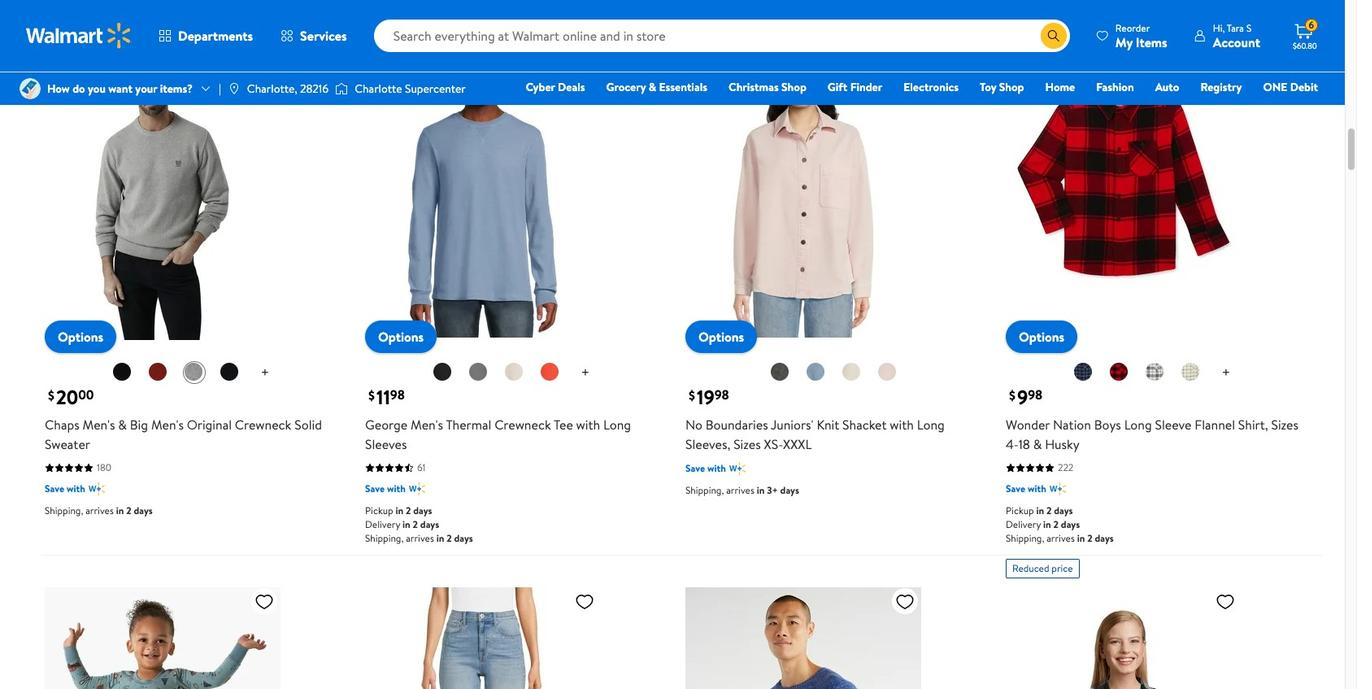 Task type: locate. For each thing, give the bounding box(es) containing it.
george men's thermal crewneck tee with long sleeves
[[365, 416, 631, 453]]

with for 20 walmart plus icon
[[67, 482, 85, 496]]

3 options link from the left
[[686, 321, 758, 353]]

wonder nation boys long sleeve flannel shirt, sizes 4-18 & husky image
[[1006, 21, 1242, 340]]

1 $ from the left
[[48, 387, 54, 405]]

2 horizontal spatial walmart plus image
[[1050, 481, 1066, 497]]

+ button right newport navy 'icon'
[[248, 360, 283, 386]]

1 horizontal spatial 98
[[715, 386, 730, 404]]

0 vertical spatial &
[[649, 79, 657, 95]]

1 horizontal spatial  image
[[228, 82, 241, 95]]

add to favorites list, chaps men's & big men's original crewneck solid sweater image
[[255, 28, 274, 48]]

1 horizontal spatial crewneck
[[495, 416, 551, 434]]

charlotte,
[[247, 81, 298, 97]]

pickup in 2 days delivery in 2 days shipping, arrives in 2 days up price
[[1006, 504, 1114, 545]]

with left walmart plus image
[[387, 482, 406, 496]]

crewneck
[[235, 416, 292, 434], [495, 416, 551, 434]]

shop for toy shop
[[1000, 79, 1025, 95]]

crewneck left solid
[[235, 416, 292, 434]]

1 options link from the left
[[45, 321, 116, 353]]

+ for 9
[[1222, 362, 1231, 382]]

options link up american black icon
[[45, 321, 116, 353]]

1 long from the left
[[604, 416, 631, 434]]

walmart plus image down 222
[[1050, 481, 1066, 497]]

2 horizontal spatial men's
[[411, 416, 443, 434]]

 image for how do you want your items?
[[20, 78, 41, 99]]

long right 'boys'
[[1125, 416, 1153, 434]]

19
[[697, 383, 715, 411]]

christmas shop
[[729, 79, 807, 95]]

with up shipping, arrives in 2 days
[[67, 482, 85, 496]]

crewneck left the tee
[[495, 416, 551, 434]]

2 options link from the left
[[365, 321, 437, 353]]

pickup in 2 days delivery in 2 days shipping, arrives in 2 days
[[365, 504, 473, 545], [1006, 504, 1114, 545]]

how do you want your items?
[[47, 81, 193, 97]]

+ right newport navy 'icon'
[[261, 362, 270, 382]]

pickup in 2 days delivery in 2 days shipping, arrives in 2 days down walmart plus image
[[365, 504, 473, 545]]

$ left 19
[[689, 387, 696, 405]]

 image
[[20, 78, 41, 99], [335, 81, 348, 97], [228, 82, 241, 95]]

s
[[1247, 21, 1252, 35]]

just polly junior's plaid top with long sleeves, sizes s-xl image
[[1006, 585, 1242, 689]]

3 options from the left
[[699, 328, 745, 346]]

hi, tara s account
[[1214, 21, 1261, 51]]

delivery
[[365, 518, 400, 531], [1006, 518, 1041, 531]]

2 long from the left
[[918, 416, 945, 434]]

2 vertical spatial &
[[1034, 435, 1042, 453]]

+ button for 9
[[1209, 360, 1244, 386]]

1 pickup in 2 days delivery in 2 days shipping, arrives in 2 days from the left
[[365, 504, 473, 545]]

+
[[261, 362, 270, 382], [581, 362, 590, 382], [1222, 362, 1231, 382]]

shop
[[782, 79, 807, 95], [1000, 79, 1025, 95]]

shop inside 'link'
[[782, 79, 807, 95]]

men's
[[83, 416, 115, 434], [151, 416, 184, 434], [411, 416, 443, 434]]

american black image
[[112, 362, 131, 382]]

crewneck inside chaps men's & big men's original crewneck solid sweater
[[235, 416, 292, 434]]

$ inside $ 19 98
[[689, 387, 696, 405]]

pickup down sleeves
[[365, 504, 393, 518]]

0 horizontal spatial  image
[[20, 78, 41, 99]]

add to favorites list, modern moments by gerber toddler boy tight fitting pajamas set, 2-piece, sizes 12m-5t image
[[255, 592, 274, 612]]

61
[[417, 461, 426, 474]]

0 horizontal spatial + button
[[248, 360, 283, 386]]

long inside no boundaries juniors' knit shacket with long sleeves, sizes xs-xxxl
[[918, 416, 945, 434]]

& right 18
[[1034, 435, 1042, 453]]

blue cove image
[[1074, 362, 1093, 382]]

george men's thermal crewneck tee with long sleeves image
[[365, 21, 601, 340]]

options up $ 19 98
[[699, 328, 745, 346]]

3 men's from the left
[[411, 416, 443, 434]]

men's right george on the left bottom of page
[[411, 416, 443, 434]]

save with
[[686, 461, 726, 475], [45, 482, 85, 496], [365, 482, 406, 496], [1006, 482, 1047, 496]]

options for 19
[[699, 328, 745, 346]]

+ button
[[248, 360, 283, 386], [568, 360, 603, 386], [1209, 360, 1244, 386]]

1 + from the left
[[261, 362, 270, 382]]

6
[[1310, 18, 1315, 32]]

2 options from the left
[[378, 328, 424, 346]]

wonder nation boys long sleeve flannel shirt, sizes 4-18 & husky
[[1006, 416, 1299, 453]]

sleeves,
[[686, 435, 731, 453]]

0 horizontal spatial delivery
[[365, 518, 400, 531]]

$ inside "$ 20 00"
[[48, 387, 54, 405]]

save with left walmart plus image
[[365, 482, 406, 496]]

gift finder
[[828, 79, 883, 95]]

& inside chaps men's & big men's original crewneck solid sweater
[[118, 416, 127, 434]]

+ for 11
[[581, 362, 590, 382]]

1 pickup from the left
[[365, 504, 393, 518]]

xxxl
[[783, 435, 812, 453]]

222
[[1058, 461, 1074, 474]]

1 horizontal spatial delivery
[[1006, 518, 1041, 531]]

$ inside $ 9 98
[[1010, 387, 1016, 405]]

options up $ 9 98
[[1019, 328, 1065, 346]]

shop for christmas shop
[[782, 79, 807, 95]]

4 $ from the left
[[1010, 387, 1016, 405]]

pickup
[[365, 504, 393, 518], [1006, 504, 1034, 518]]

add to favorites list, wonder nation boys long sleeve flannel shirt, sizes 4-18 & husky image
[[1216, 28, 1236, 48]]

1 horizontal spatial +
[[581, 362, 590, 382]]

2 crewneck from the left
[[495, 416, 551, 434]]

your
[[135, 81, 157, 97]]

tara
[[1228, 21, 1245, 35]]

arrives
[[727, 483, 755, 497], [86, 504, 114, 518], [406, 531, 434, 545], [1047, 531, 1075, 545]]

20
[[56, 383, 78, 411]]

search icon image
[[1048, 29, 1061, 42]]

2 horizontal spatial &
[[1034, 435, 1042, 453]]

$ left the 20
[[48, 387, 54, 405]]

2 horizontal spatial 98
[[1029, 386, 1043, 404]]

+ button for 20
[[248, 360, 283, 386]]

0 horizontal spatial pickup
[[365, 504, 393, 518]]

options up the $ 11 98
[[378, 328, 424, 346]]

walmart plus image up shipping, arrives in 2 days
[[89, 481, 105, 497]]

cyber
[[526, 79, 555, 95]]

walmart plus image for 9
[[1050, 481, 1066, 497]]

blue denim image
[[806, 362, 826, 382]]

1 horizontal spatial long
[[918, 416, 945, 434]]

$ 11 98
[[369, 383, 405, 411]]

shop right toy
[[1000, 79, 1025, 95]]

save left walmart plus image
[[365, 482, 385, 496]]

2 pickup in 2 days delivery in 2 days shipping, arrives in 2 days from the left
[[1006, 504, 1114, 545]]

grocery & essentials link
[[599, 78, 715, 96]]

long inside wonder nation boys long sleeve flannel shirt, sizes 4-18 & husky
[[1125, 416, 1153, 434]]

98 inside $ 19 98
[[715, 386, 730, 404]]

2 horizontal spatial  image
[[335, 81, 348, 97]]

3 + from the left
[[1222, 362, 1231, 382]]

98 for 9
[[1029, 386, 1043, 404]]

1 horizontal spatial pickup in 2 days delivery in 2 days shipping, arrives in 2 days
[[1006, 504, 1114, 545]]

want
[[108, 81, 133, 97]]

knit
[[817, 416, 840, 434]]

0 horizontal spatial shop
[[782, 79, 807, 95]]

2 horizontal spatial long
[[1125, 416, 1153, 434]]

0 horizontal spatial pickup in 2 days delivery in 2 days shipping, arrives in 2 days
[[365, 504, 473, 545]]

Walmart Site-Wide search field
[[374, 20, 1071, 52]]

$
[[48, 387, 54, 405], [369, 387, 375, 405], [689, 387, 696, 405], [1010, 387, 1016, 405]]

items
[[1136, 33, 1168, 51]]

home link
[[1039, 78, 1083, 96]]

with inside george men's thermal crewneck tee with long sleeves
[[576, 416, 601, 434]]

0 horizontal spatial walmart plus image
[[89, 481, 105, 497]]

shipping,
[[686, 483, 724, 497], [45, 504, 83, 518], [365, 531, 404, 545], [1006, 531, 1045, 545]]

items?
[[160, 81, 193, 97]]

 image right 28216
[[335, 81, 348, 97]]

2 men's from the left
[[151, 416, 184, 434]]

save down 4-
[[1006, 482, 1026, 496]]

juniors'
[[771, 416, 814, 434]]

sizes right the shirt,
[[1272, 416, 1299, 434]]

walmart plus image
[[730, 461, 746, 477], [89, 481, 105, 497], [1050, 481, 1066, 497]]

services
[[300, 27, 347, 45]]

98 inside the $ 11 98
[[390, 386, 405, 404]]

delivery down sleeves
[[365, 518, 400, 531]]

1 options from the left
[[58, 328, 103, 346]]

men's right big
[[151, 416, 184, 434]]

newport navy image
[[219, 362, 239, 382]]

days
[[781, 483, 800, 497], [134, 504, 153, 518], [413, 504, 432, 518], [1055, 504, 1074, 518], [420, 518, 439, 531], [1062, 518, 1081, 531], [454, 531, 473, 545], [1095, 531, 1114, 545]]

1 horizontal spatial shop
[[1000, 79, 1025, 95]]

1 horizontal spatial sizes
[[1272, 416, 1299, 434]]

+ right fruit khaki icon
[[1222, 362, 1231, 382]]

2 + from the left
[[581, 362, 590, 382]]

4 options link from the left
[[1006, 321, 1078, 353]]

long right shacket
[[918, 416, 945, 434]]

options up 00
[[58, 328, 103, 346]]

pickup up reduced
[[1006, 504, 1034, 518]]

walmart plus image for 20
[[89, 481, 105, 497]]

98 inside $ 9 98
[[1029, 386, 1043, 404]]

2 horizontal spatial + button
[[1209, 360, 1244, 386]]

supercenter
[[405, 81, 466, 97]]

0 horizontal spatial 98
[[390, 386, 405, 404]]

3 long from the left
[[1125, 416, 1153, 434]]

men's down 00
[[83, 416, 115, 434]]

98
[[390, 386, 405, 404], [715, 386, 730, 404], [1029, 386, 1043, 404]]

sizes down boundaries
[[734, 435, 761, 453]]

+ right scorched orange image
[[581, 362, 590, 382]]

98 up the wonder
[[1029, 386, 1043, 404]]

0 horizontal spatial &
[[118, 416, 127, 434]]

one debit walmart+
[[1264, 79, 1319, 118]]

1 horizontal spatial black soot image
[[770, 362, 790, 382]]

men's for 20
[[83, 416, 115, 434]]

& right grocery in the left top of the page
[[649, 79, 657, 95]]

no boundaries juniors' knit shacket with long sleeves, sizes xs-xxxl
[[686, 416, 945, 453]]

toy
[[980, 79, 997, 95]]

4 options from the left
[[1019, 328, 1065, 346]]

+ button for 11
[[568, 360, 603, 386]]

price
[[1052, 562, 1074, 575]]

george
[[365, 416, 408, 434]]

do
[[73, 81, 85, 97]]

big
[[130, 416, 148, 434]]

long right the tee
[[604, 416, 631, 434]]

2 delivery from the left
[[1006, 518, 1041, 531]]

with
[[576, 416, 601, 434], [890, 416, 914, 434], [708, 461, 726, 475], [67, 482, 85, 496], [387, 482, 406, 496], [1028, 482, 1047, 496]]

2 horizontal spatial +
[[1222, 362, 1231, 382]]

save for 11
[[365, 482, 385, 496]]

+ button right fruit khaki icon
[[1209, 360, 1244, 386]]

arrives left 3+
[[727, 483, 755, 497]]

electronics link
[[897, 78, 967, 96]]

save with up shipping, arrives in 2 days
[[45, 482, 85, 496]]

grocery & essentials
[[607, 79, 708, 95]]

sizes inside wonder nation boys long sleeve flannel shirt, sizes 4-18 & husky
[[1272, 416, 1299, 434]]

1 horizontal spatial + button
[[568, 360, 603, 386]]

delivery up reduced
[[1006, 518, 1041, 531]]

walmart plus image up shipping, arrives in 3+ days
[[730, 461, 746, 477]]

charlotte supercenter
[[355, 81, 466, 97]]

save for 20
[[45, 482, 64, 496]]

2
[[126, 504, 131, 518], [406, 504, 411, 518], [1047, 504, 1052, 518], [413, 518, 418, 531], [1054, 518, 1059, 531], [447, 531, 452, 545], [1088, 531, 1093, 545]]

solid
[[295, 416, 322, 434]]

black soot image left the charcoal sky heather icon
[[432, 362, 452, 382]]

black soot image for 11
[[432, 362, 452, 382]]

0 horizontal spatial men's
[[83, 416, 115, 434]]

0 vertical spatial sizes
[[1272, 416, 1299, 434]]

1 delivery from the left
[[365, 518, 400, 531]]

0 horizontal spatial crewneck
[[235, 416, 292, 434]]

sleeve
[[1156, 416, 1192, 434]]

0 horizontal spatial black soot image
[[432, 362, 452, 382]]

reduced price
[[1013, 562, 1074, 575]]

with down 'sleeves,'
[[708, 461, 726, 475]]

0 horizontal spatial +
[[261, 362, 270, 382]]

 image right |
[[228, 82, 241, 95]]

1 vertical spatial &
[[118, 416, 127, 434]]

3 98 from the left
[[1029, 386, 1043, 404]]

charlotte, 28216
[[247, 81, 329, 97]]

0 horizontal spatial sizes
[[734, 435, 761, 453]]

 image left how
[[20, 78, 41, 99]]

 image for charlotte, 28216
[[228, 82, 241, 95]]

98 up george on the left bottom of page
[[390, 386, 405, 404]]

men's inside george men's thermal crewneck tee with long sleeves
[[411, 416, 443, 434]]

shacket
[[843, 416, 887, 434]]

shipping, arrives in 2 days
[[45, 504, 153, 518]]

with inside no boundaries juniors' knit shacket with long sleeves, sizes xs-xxxl
[[890, 416, 914, 434]]

2 pickup from the left
[[1006, 504, 1034, 518]]

& left big
[[118, 416, 127, 434]]

chaps men's & big men's original crewneck solid sweater
[[45, 416, 322, 453]]

with right shacket
[[890, 416, 914, 434]]

1 horizontal spatial men's
[[151, 416, 184, 434]]

light grey heather image
[[184, 362, 203, 382]]

1 98 from the left
[[390, 386, 405, 404]]

how
[[47, 81, 70, 97]]

3 $ from the left
[[689, 387, 696, 405]]

with right the tee
[[576, 416, 601, 434]]

options
[[58, 328, 103, 346], [378, 328, 424, 346], [699, 328, 745, 346], [1019, 328, 1065, 346]]

0 horizontal spatial long
[[604, 416, 631, 434]]

black soot image left blue denim icon
[[770, 362, 790, 382]]

long inside george men's thermal crewneck tee with long sleeves
[[604, 416, 631, 434]]

toy shop
[[980, 79, 1025, 95]]

1 horizontal spatial pickup
[[1006, 504, 1034, 518]]

1 + button from the left
[[248, 360, 283, 386]]

christmas
[[729, 79, 779, 95]]

4-
[[1006, 435, 1019, 453]]

2 98 from the left
[[715, 386, 730, 404]]

&
[[649, 79, 657, 95], [118, 416, 127, 434], [1034, 435, 1042, 453]]

options link for 11
[[365, 321, 437, 353]]

180
[[97, 461, 111, 474]]

1 vertical spatial sizes
[[734, 435, 761, 453]]

save with down 18
[[1006, 482, 1047, 496]]

walmart plus image
[[409, 481, 425, 497]]

options link for 20
[[45, 321, 116, 353]]

options link up $ 19 98
[[686, 321, 758, 353]]

fruit khaki image
[[1181, 362, 1200, 382]]

$ inside the $ 11 98
[[369, 387, 375, 405]]

shop right christmas
[[782, 79, 807, 95]]

black soot image
[[432, 362, 452, 382], [770, 362, 790, 382]]

3 + button from the left
[[1209, 360, 1244, 386]]

$ left "11"
[[369, 387, 375, 405]]

save down sweater at the left bottom of page
[[45, 482, 64, 496]]

2 + button from the left
[[568, 360, 603, 386]]

2 black soot image from the left
[[770, 362, 790, 382]]

2 $ from the left
[[369, 387, 375, 405]]

+ button right scorched orange image
[[568, 360, 603, 386]]

$ left 9
[[1010, 387, 1016, 405]]

1 crewneck from the left
[[235, 416, 292, 434]]

walmart+ link
[[1263, 101, 1326, 119]]

christmas shop link
[[722, 78, 814, 96]]

2 shop from the left
[[1000, 79, 1025, 95]]

options link up blue cove image at the bottom
[[1006, 321, 1078, 353]]

with down 18
[[1028, 482, 1047, 496]]

1 men's from the left
[[83, 416, 115, 434]]

$ for 19
[[689, 387, 696, 405]]

98 up boundaries
[[715, 386, 730, 404]]

1 shop from the left
[[782, 79, 807, 95]]

options link up the $ 11 98
[[365, 321, 437, 353]]

add to favorites list, just polly junior's plaid top with long sleeves, sizes s-xl image
[[1216, 592, 1236, 612]]

no boundaries juniors' knit shacket with long sleeves, sizes xs-xxxl image
[[686, 21, 922, 340]]

options for 9
[[1019, 328, 1065, 346]]

1 black soot image from the left
[[432, 362, 452, 382]]

pickup in 2 days delivery in 2 days shipping, arrives in 2 days for 9
[[1006, 504, 1114, 545]]



Task type: describe. For each thing, give the bounding box(es) containing it.
brilliant red image
[[1109, 362, 1129, 382]]

reorder my items
[[1116, 21, 1168, 51]]

arrives down 180
[[86, 504, 114, 518]]

save with down 'sleeves,'
[[686, 461, 726, 475]]

& inside wonder nation boys long sleeve flannel shirt, sizes 4-18 & husky
[[1034, 435, 1042, 453]]

one debit link
[[1256, 78, 1326, 96]]

$ for 9
[[1010, 387, 1016, 405]]

+ for 20
[[261, 362, 270, 382]]

charcoal sky heather image
[[468, 362, 488, 382]]

grocery
[[607, 79, 646, 95]]

shipping, arrives in 3+ days
[[686, 483, 800, 497]]

options for 11
[[378, 328, 424, 346]]

chaps
[[45, 416, 79, 434]]

boys
[[1095, 416, 1122, 434]]

reorder
[[1116, 21, 1151, 35]]

98 for 11
[[390, 386, 405, 404]]

nation
[[1054, 416, 1092, 434]]

walmart+
[[1270, 102, 1319, 118]]

1 horizontal spatial &
[[649, 79, 657, 95]]

cyber deals
[[526, 79, 585, 95]]

$ 19 98
[[689, 383, 730, 411]]

free assembly men's fair isle sweater with long sleeves, sizes xs-3xl image
[[686, 585, 922, 689]]

18
[[1019, 435, 1031, 453]]

original
[[187, 416, 232, 434]]

with for middle walmart plus icon
[[708, 461, 726, 475]]

98 for 19
[[715, 386, 730, 404]]

chaps red image
[[148, 362, 167, 382]]

28216
[[300, 81, 329, 97]]

save down 'sleeves,'
[[686, 461, 705, 475]]

auto
[[1156, 79, 1180, 95]]

hi,
[[1214, 21, 1225, 35]]

scorched orange image
[[540, 362, 559, 382]]

pickup in 2 days delivery in 2 days shipping, arrives in 2 days for 11
[[365, 504, 473, 545]]

delivery for 11
[[365, 518, 400, 531]]

sweater
[[45, 435, 90, 453]]

thermal
[[446, 416, 492, 434]]

sleeves
[[365, 435, 407, 453]]

black soot image for 19
[[770, 362, 790, 382]]

pickup for 11
[[365, 504, 393, 518]]

 image for charlotte supercenter
[[335, 81, 348, 97]]

delivery for 9
[[1006, 518, 1041, 531]]

shirt,
[[1239, 416, 1269, 434]]

you
[[88, 81, 106, 97]]

chaps men's & big men's original crewneck solid sweater image
[[45, 21, 281, 340]]

toy shop link
[[973, 78, 1032, 96]]

$ 9 98
[[1010, 383, 1043, 411]]

home
[[1046, 79, 1076, 95]]

11
[[377, 383, 390, 411]]

services button
[[267, 16, 361, 55]]

boundaries
[[706, 416, 769, 434]]

wonder
[[1006, 416, 1050, 434]]

no
[[686, 416, 703, 434]]

departments button
[[145, 16, 267, 55]]

debit
[[1291, 79, 1319, 95]]

long for 19
[[918, 416, 945, 434]]

00
[[78, 386, 94, 404]]

save with for 11
[[365, 482, 406, 496]]

delicate ivory image
[[1145, 362, 1165, 382]]

charlotte
[[355, 81, 402, 97]]

electronics
[[904, 79, 959, 95]]

save with for 20
[[45, 482, 85, 496]]

rose blush image
[[878, 362, 897, 382]]

with for walmart plus image
[[387, 482, 406, 496]]

one
[[1264, 79, 1288, 95]]

options link for 19
[[686, 321, 758, 353]]

no boundaries juniors rhinestone flare jeans, 31.5" inseam, sizes 1-21 image
[[365, 585, 601, 689]]

$60.80
[[1294, 40, 1318, 51]]

options link for 9
[[1006, 321, 1078, 353]]

men's for 11
[[411, 416, 443, 434]]

options for 20
[[58, 328, 103, 346]]

with for walmart plus icon associated with 9
[[1028, 482, 1047, 496]]

Search search field
[[374, 20, 1071, 52]]

registry
[[1201, 79, 1243, 95]]

6 $60.80
[[1294, 18, 1318, 51]]

fashion link
[[1090, 78, 1142, 96]]

save with for 9
[[1006, 482, 1047, 496]]

finder
[[851, 79, 883, 95]]

$ for 20
[[48, 387, 54, 405]]

pickup for 9
[[1006, 504, 1034, 518]]

oatmeal heather image
[[504, 362, 524, 382]]

walmart image
[[26, 23, 132, 49]]

modern moments by gerber toddler boy tight fitting pajamas set, 2-piece, sizes 12m-5t image
[[45, 585, 281, 689]]

1 horizontal spatial walmart plus image
[[730, 461, 746, 477]]

reduced
[[1013, 562, 1050, 575]]

natural image
[[842, 362, 862, 382]]

arrives up price
[[1047, 531, 1075, 545]]

essentials
[[659, 79, 708, 95]]

$ 20 00
[[48, 383, 94, 411]]

deals
[[558, 79, 585, 95]]

fashion
[[1097, 79, 1135, 95]]

$ for 11
[[369, 387, 375, 405]]

gift finder link
[[821, 78, 890, 96]]

long for 11
[[604, 416, 631, 434]]

sizes inside no boundaries juniors' knit shacket with long sleeves, sizes xs-xxxl
[[734, 435, 761, 453]]

crewneck inside george men's thermal crewneck tee with long sleeves
[[495, 416, 551, 434]]

arrives down walmart plus image
[[406, 531, 434, 545]]

|
[[219, 81, 221, 97]]

9
[[1018, 383, 1029, 411]]

add to favorites list, no boundaries juniors rhinestone flare jeans, 31.5" inseam, sizes 1-21 image
[[575, 592, 595, 612]]

husky
[[1046, 435, 1080, 453]]

account
[[1214, 33, 1261, 51]]

3+
[[767, 483, 778, 497]]

xs-
[[764, 435, 783, 453]]

add to favorites list, george men's thermal crewneck tee with long sleeves image
[[575, 28, 595, 48]]

add to favorites list, free assembly men's fair isle sweater with long sleeves, sizes xs-3xl image
[[896, 592, 915, 612]]

cyber deals link
[[519, 78, 593, 96]]

registry link
[[1194, 78, 1250, 96]]

tee
[[554, 416, 573, 434]]

gift
[[828, 79, 848, 95]]

departments
[[178, 27, 253, 45]]

auto link
[[1148, 78, 1187, 96]]

save for 9
[[1006, 482, 1026, 496]]



Task type: vqa. For each thing, say whether or not it's contained in the screenshot.
Price when purchased online
no



